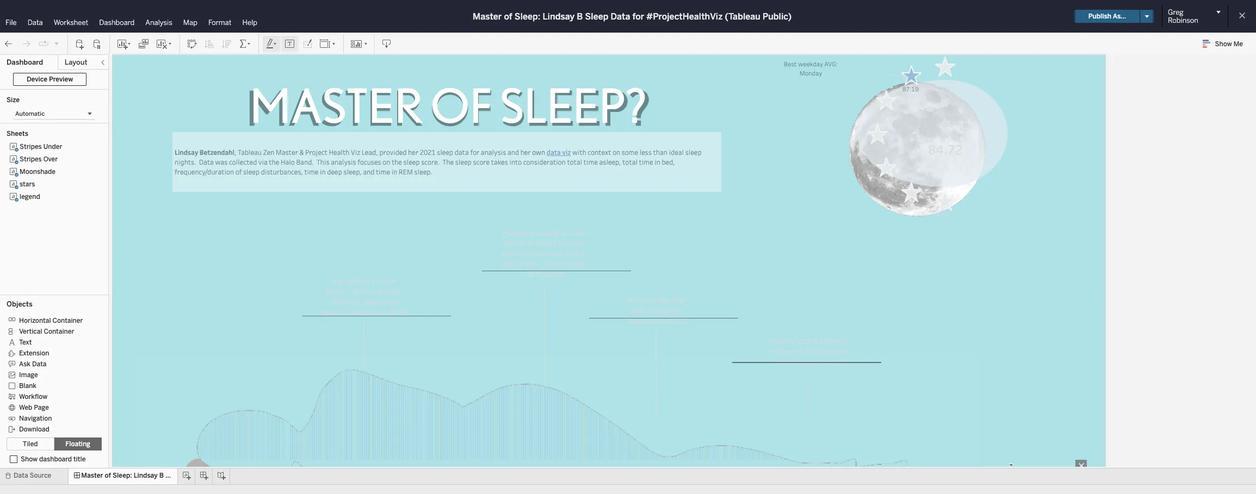 Task type: describe. For each thing, give the bounding box(es) containing it.
of inside with context on some less than ideal sleep nights.  data was collected via the halo band.  this analysis focuses on the sleep score.  the sleep score takes into consideration total time asleep, total time in bed, frequency/duration of sleep disturbances, time in deep sleep, and time in rem sleep.
[[235, 168, 242, 176]]

stripes down sheets
[[20, 143, 42, 151]]

,
[[234, 148, 236, 157]]

device preview button
[[13, 73, 87, 86]]

viz
[[351, 148, 360, 157]]

dashboard
[[39, 456, 72, 464]]

via
[[258, 158, 268, 166]]

1 horizontal spatial replay animation image
[[53, 40, 60, 47]]

vertical
[[19, 328, 42, 336]]

monday
[[800, 69, 822, 77]]

#projecthealthviz
[[647, 11, 723, 21]]

zen
[[263, 148, 274, 157]]

1 horizontal spatial on
[[613, 148, 620, 157]]

me
[[1234, 40, 1243, 48]]

sheets
[[7, 130, 28, 138]]

avg:
[[825, 60, 838, 68]]

undo image
[[3, 38, 14, 49]]

ask data
[[19, 361, 47, 368]]

preview
[[49, 76, 73, 83]]

disturbances,
[[261, 168, 303, 176]]

format
[[208, 18, 232, 27]]

1 her from the left
[[408, 148, 418, 157]]

horizontal container
[[19, 317, 83, 325]]

under inside application
[[156, 60, 188, 76]]

deep
[[327, 168, 342, 176]]

tiled
[[23, 441, 38, 448]]

analysis
[[145, 18, 172, 27]]

rem
[[399, 168, 413, 176]]

text
[[19, 339, 32, 346]]

moonshade
[[20, 168, 55, 176]]

image
[[19, 372, 38, 379]]

fit image
[[319, 38, 337, 49]]

context
[[588, 148, 611, 157]]

sleep up rem
[[403, 158, 420, 166]]

master inside application
[[276, 148, 298, 157]]

navigation
[[19, 415, 52, 423]]

master for master of sleep: lindsay b sleep data for #projecthealthviz (tableau public)
[[473, 11, 502, 21]]

floating
[[66, 441, 90, 448]]

swap rows and columns image
[[187, 38, 198, 49]]

asleep,
[[599, 158, 621, 166]]

halo
[[281, 158, 295, 166]]

as...
[[1113, 13, 1126, 20]]

device preview
[[27, 76, 73, 83]]

blank
[[19, 382, 36, 390]]

nights.
[[175, 158, 196, 166]]

greg
[[1168, 8, 1184, 16]]

horizontal
[[19, 317, 51, 325]]

format workbook image
[[302, 38, 313, 49]]

frequency/duration
[[175, 168, 234, 176]]

title
[[73, 456, 86, 464]]

bed,
[[662, 158, 675, 166]]

2021
[[420, 148, 436, 157]]

objects
[[7, 300, 33, 309]]

show dashboard title
[[21, 456, 86, 464]]

1 total from the left
[[567, 158, 582, 166]]

own
[[532, 148, 545, 157]]

0 horizontal spatial replay animation image
[[38, 38, 49, 49]]

ask
[[19, 361, 30, 368]]

lindsay betzendahl , tableau zen master & project health viz lead, provided her 2021 sleep data for analysis and her own data viz
[[175, 148, 571, 157]]

for inside application
[[470, 148, 480, 157]]

was
[[215, 158, 228, 166]]

web
[[19, 404, 32, 412]]

blank option
[[7, 380, 94, 391]]

togglestate option group
[[7, 438, 102, 451]]

show for show me
[[1215, 40, 1232, 48]]

new data source image
[[75, 38, 85, 49]]

data source
[[14, 472, 51, 480]]

text option
[[7, 337, 94, 348]]

time down less
[[639, 158, 653, 166]]

health
[[329, 148, 349, 157]]

help
[[242, 18, 257, 27]]

device
[[27, 76, 47, 83]]

stripes over inside list box
[[20, 156, 58, 163]]

1 horizontal spatial in
[[392, 168, 397, 176]]

master of sleep: lindsay b sleep data for #projecthealthviz (tableau public)
[[473, 11, 792, 21]]

sleep,
[[344, 168, 362, 176]]

analysis for focuses
[[331, 158, 356, 166]]

lindsay for master of sleep: lindsay b sleep data
[[134, 472, 158, 480]]

&
[[300, 148, 304, 157]]

viz
[[562, 148, 571, 157]]

master for master of sleep: lindsay b sleep data
[[81, 472, 103, 480]]

with
[[572, 148, 586, 157]]

lead,
[[362, 148, 378, 157]]

band.
[[296, 158, 314, 166]]

greg robinson
[[1168, 8, 1199, 24]]

extension option
[[7, 348, 94, 359]]

ideal
[[669, 148, 684, 157]]

new worksheet image
[[116, 38, 132, 49]]

collected
[[229, 158, 257, 166]]

takes
[[491, 158, 508, 166]]

workflow
[[19, 393, 47, 401]]

2 her from the left
[[521, 148, 531, 157]]

less
[[640, 148, 652, 157]]

1 vertical spatial lindsay
[[175, 148, 198, 157]]

focuses
[[358, 158, 381, 166]]

best
[[784, 60, 797, 68]]

betzendahl
[[200, 148, 234, 157]]

project
[[305, 148, 327, 157]]

of for master of sleep: lindsay b sleep data for #projecthealthviz (tableau public)
[[504, 11, 512, 21]]

collapse image
[[100, 59, 106, 66]]

web page
[[19, 404, 49, 412]]

2 the from the left
[[392, 158, 402, 166]]

consideration
[[523, 158, 566, 166]]



Task type: locate. For each thing, give the bounding box(es) containing it.
sleep.
[[414, 168, 433, 176]]

total down some
[[623, 158, 638, 166]]

show down the 'tiled'
[[21, 456, 38, 464]]

dashboard down redo image
[[7, 58, 43, 66]]

show me button
[[1198, 35, 1253, 52]]

sleep
[[437, 148, 453, 157], [685, 148, 702, 157], [403, 158, 420, 166], [455, 158, 472, 166], [243, 168, 260, 176]]

totals image
[[239, 38, 252, 49]]

0 horizontal spatial of
[[105, 472, 111, 480]]

1 horizontal spatial master
[[276, 148, 298, 157]]

replay animation image left new data source image
[[53, 40, 60, 47]]

the
[[269, 158, 279, 166], [392, 158, 402, 166]]

data inside option
[[32, 361, 47, 368]]

in down than
[[655, 158, 660, 166]]

this
[[317, 158, 329, 166]]

the
[[443, 158, 454, 166]]

0 horizontal spatial on
[[383, 158, 390, 166]]

replay animation image
[[38, 38, 49, 49], [53, 40, 60, 47]]

weekday
[[798, 60, 823, 68]]

legend
[[20, 193, 40, 201]]

horizontal container option
[[7, 315, 94, 326]]

show me
[[1215, 40, 1243, 48]]

pause auto updates image
[[92, 38, 103, 49]]

redo image
[[21, 38, 32, 49]]

sleep down "collected"
[[243, 168, 260, 176]]

0 horizontal spatial in
[[320, 168, 326, 176]]

analysis up takes in the top left of the page
[[481, 148, 506, 157]]

b for master of sleep: lindsay b sleep data
[[159, 472, 164, 480]]

1 vertical spatial stripes under
[[20, 143, 62, 151]]

for up score
[[470, 148, 480, 157]]

map
[[183, 18, 197, 27]]

0 vertical spatial show
[[1215, 40, 1232, 48]]

data inside with context on some less than ideal sleep nights.  data was collected via the halo band.  this analysis focuses on the sleep score.  the sleep score takes into consideration total time asleep, total time in bed, frequency/duration of sleep disturbances, time in deep sleep, and time in rem sleep.
[[199, 158, 214, 166]]

and up into
[[508, 148, 519, 157]]

web page option
[[7, 402, 94, 413]]

1 horizontal spatial sleep
[[585, 11, 609, 21]]

1 vertical spatial of
[[235, 168, 242, 176]]

sleep: for master of sleep: lindsay b sleep data for #projecthealthviz (tableau public)
[[515, 11, 541, 21]]

navigation option
[[7, 413, 94, 424]]

show left the me
[[1215, 40, 1232, 48]]

page
[[34, 404, 49, 412]]

stripes down duplicate image
[[117, 60, 154, 76]]

sort descending image
[[221, 38, 232, 49]]

1 vertical spatial b
[[159, 472, 164, 480]]

2 horizontal spatial master
[[473, 11, 502, 21]]

0 horizontal spatial analysis
[[331, 158, 356, 166]]

0 horizontal spatial b
[[159, 472, 164, 480]]

stripes over up moonshade
[[20, 156, 58, 163]]

vertical container option
[[7, 326, 94, 337]]

objects list box
[[7, 312, 102, 435]]

provided
[[379, 148, 407, 157]]

stripes under
[[117, 60, 188, 76], [20, 143, 62, 151]]

0 horizontal spatial show
[[21, 456, 38, 464]]

sleep right the
[[455, 158, 472, 166]]

analysis for and
[[481, 148, 506, 157]]

1 horizontal spatial dashboard
[[99, 18, 135, 27]]

0 vertical spatial and
[[508, 148, 519, 157]]

1 horizontal spatial show
[[1215, 40, 1232, 48]]

stripes down new worksheet icon on the left top of page
[[114, 60, 151, 76]]

0 horizontal spatial stripes under
[[20, 143, 62, 151]]

her left the 2021
[[408, 148, 418, 157]]

stripes under down duplicate image
[[117, 60, 188, 76]]

source
[[30, 472, 51, 480]]

stars
[[20, 181, 35, 188]]

stripes
[[114, 60, 151, 76], [117, 60, 154, 76], [20, 143, 42, 151], [20, 156, 42, 163]]

1 vertical spatial for
[[470, 148, 480, 157]]

0 vertical spatial on
[[613, 148, 620, 157]]

0 horizontal spatial stripes over
[[20, 156, 58, 163]]

layout
[[65, 58, 87, 66]]

1 vertical spatial container
[[44, 328, 74, 336]]

stripes under up moonshade
[[20, 143, 62, 151]]

over up moonshade
[[43, 156, 58, 163]]

of for master of sleep: lindsay b sleep data
[[105, 472, 111, 480]]

sleep: for master of sleep: lindsay b sleep data
[[113, 472, 132, 480]]

time down focuses
[[376, 168, 390, 176]]

0 vertical spatial for
[[633, 11, 644, 21]]

container for vertical container
[[44, 328, 74, 336]]

1 horizontal spatial stripes under
[[117, 60, 188, 76]]

0 horizontal spatial under
[[43, 143, 62, 151]]

0 horizontal spatial over
[[43, 156, 58, 163]]

best weekday avg: monday
[[784, 60, 838, 77]]

0 vertical spatial of
[[504, 11, 512, 21]]

in
[[655, 158, 660, 166], [320, 168, 326, 176], [392, 168, 397, 176]]

publish as...
[[1089, 13, 1126, 20]]

2 horizontal spatial lindsay
[[543, 11, 575, 21]]

0 horizontal spatial data
[[455, 148, 469, 157]]

on up asleep,
[[613, 148, 620, 157]]

2 vertical spatial of
[[105, 472, 111, 480]]

2 horizontal spatial in
[[655, 158, 660, 166]]

1 vertical spatial show
[[21, 456, 38, 464]]

remove from dashboard image
[[1076, 460, 1087, 472]]

score.
[[421, 158, 440, 166]]

container inside option
[[52, 317, 83, 325]]

score
[[473, 158, 490, 166]]

application
[[109, 30, 1255, 495]]

publish
[[1089, 13, 1112, 20]]

download
[[19, 426, 49, 434]]

time down context
[[584, 158, 598, 166]]

show inside show me 'button'
[[1215, 40, 1232, 48]]

size
[[7, 96, 20, 104]]

application containing stripes over
[[109, 30, 1255, 495]]

0 vertical spatial master
[[473, 11, 502, 21]]

over
[[154, 60, 178, 76], [43, 156, 58, 163]]

stripes over down duplicate image
[[114, 60, 178, 76]]

1 vertical spatial and
[[363, 168, 375, 176]]

0 vertical spatial sleep
[[585, 11, 609, 21]]

1 horizontal spatial data
[[547, 148, 561, 157]]

in down this
[[320, 168, 326, 176]]

list box
[[7, 141, 102, 292]]

lindsay
[[543, 11, 575, 21], [175, 148, 198, 157], [134, 472, 158, 480]]

show
[[1215, 40, 1232, 48], [21, 456, 38, 464]]

container up vertical container 'option'
[[52, 317, 83, 325]]

1 horizontal spatial the
[[392, 158, 402, 166]]

replay animation image right redo image
[[38, 38, 49, 49]]

1 horizontal spatial her
[[521, 148, 531, 157]]

1 vertical spatial dashboard
[[7, 58, 43, 66]]

master
[[473, 11, 502, 21], [276, 148, 298, 157], [81, 472, 103, 480]]

sleep right ideal
[[685, 148, 702, 157]]

on
[[613, 148, 620, 157], [383, 158, 390, 166]]

2 horizontal spatial of
[[504, 11, 512, 21]]

some
[[622, 148, 638, 157]]

sleep for master of sleep: lindsay b sleep data
[[166, 472, 183, 480]]

highlight image
[[266, 38, 278, 49]]

1 vertical spatial sleep
[[166, 472, 183, 480]]

0 vertical spatial over
[[154, 60, 178, 76]]

stripes over inside application
[[114, 60, 178, 76]]

tableau
[[238, 148, 262, 157]]

2 data from the left
[[547, 148, 561, 157]]

container inside 'option'
[[44, 328, 74, 336]]

0 horizontal spatial her
[[408, 148, 418, 157]]

file
[[5, 18, 17, 27]]

on down provided
[[383, 158, 390, 166]]

sleep for master of sleep: lindsay b sleep data for #projecthealthviz (tableau public)
[[585, 11, 609, 21]]

master of sleep: lindsay b sleep data
[[81, 472, 199, 480]]

her left own
[[521, 148, 531, 157]]

list box containing stripes under
[[7, 141, 102, 292]]

show for show dashboard title
[[21, 456, 38, 464]]

for
[[633, 11, 644, 21], [470, 148, 480, 157]]

automatic
[[15, 110, 45, 118]]

of
[[504, 11, 512, 21], [235, 168, 242, 176], [105, 472, 111, 480]]

the down zen
[[269, 158, 279, 166]]

1 horizontal spatial lindsay
[[175, 148, 198, 157]]

0 vertical spatial b
[[577, 11, 583, 21]]

1 horizontal spatial sleep:
[[515, 11, 541, 21]]

container for horizontal container
[[52, 317, 83, 325]]

1 horizontal spatial b
[[577, 11, 583, 21]]

1 vertical spatial master
[[276, 148, 298, 157]]

1 horizontal spatial over
[[154, 60, 178, 76]]

marks. press enter to open the view data window.. use arrow keys to navigate data visualization elements. image
[[776, 30, 1114, 238], [848, 75, 1044, 193], [137, 81, 942, 466], [140, 81, 1016, 460]]

1 vertical spatial stripes over
[[20, 156, 58, 163]]

under
[[156, 60, 188, 76], [43, 143, 62, 151]]

download option
[[7, 424, 94, 435]]

data right the 2021
[[455, 148, 469, 157]]

0 vertical spatial stripes over
[[114, 60, 178, 76]]

0 vertical spatial lindsay
[[543, 11, 575, 21]]

time down band.
[[304, 168, 319, 176]]

0 horizontal spatial sleep
[[166, 472, 183, 480]]

robinson
[[1168, 16, 1199, 24]]

hide mark labels image
[[285, 38, 295, 49]]

and inside with context on some less than ideal sleep nights.  data was collected via the halo band.  this analysis focuses on the sleep score.  the sleep score takes into consideration total time asleep, total time in bed, frequency/duration of sleep disturbances, time in deep sleep, and time in rem sleep.
[[363, 168, 375, 176]]

the down provided
[[392, 158, 402, 166]]

under down clear sheet "image"
[[156, 60, 188, 76]]

1 horizontal spatial total
[[623, 158, 638, 166]]

0 horizontal spatial master
[[81, 472, 103, 480]]

analysis down 'health'
[[331, 158, 356, 166]]

1 horizontal spatial analysis
[[481, 148, 506, 157]]

sort ascending image
[[204, 38, 215, 49]]

into
[[510, 158, 522, 166]]

data left viz
[[547, 148, 561, 157]]

1 horizontal spatial stripes over
[[114, 60, 178, 76]]

stripes up moonshade
[[20, 156, 42, 163]]

in left rem
[[392, 168, 397, 176]]

0 vertical spatial analysis
[[481, 148, 506, 157]]

0 horizontal spatial sleep:
[[113, 472, 132, 480]]

2 vertical spatial lindsay
[[134, 472, 158, 480]]

clear sheet image
[[156, 38, 173, 49]]

under up moonshade
[[43, 143, 62, 151]]

extension
[[19, 350, 49, 357]]

data
[[455, 148, 469, 157], [547, 148, 561, 157]]

1 horizontal spatial and
[[508, 148, 519, 157]]

1 horizontal spatial under
[[156, 60, 188, 76]]

0 vertical spatial container
[[52, 317, 83, 325]]

dashboard
[[99, 18, 135, 27], [7, 58, 43, 66]]

vertical container
[[19, 328, 74, 336]]

under inside list box
[[43, 143, 62, 151]]

2 vertical spatial master
[[81, 472, 103, 480]]

container
[[52, 317, 83, 325], [44, 328, 74, 336]]

2 total from the left
[[623, 158, 638, 166]]

ask data option
[[7, 359, 94, 369]]

time
[[584, 158, 598, 166], [639, 158, 653, 166], [304, 168, 319, 176], [376, 168, 390, 176]]

1 vertical spatial over
[[43, 156, 58, 163]]

b for master of sleep: lindsay b sleep data for #projecthealthviz (tableau public)
[[577, 11, 583, 21]]

lindsay for master of sleep: lindsay b sleep data for #projecthealthviz (tableau public)
[[543, 11, 575, 21]]

with context on some less than ideal sleep nights.  data was collected via the halo band.  this analysis focuses on the sleep score.  the sleep score takes into consideration total time asleep, total time in bed, frequency/duration of sleep disturbances, time in deep sleep, and time in rem sleep.
[[175, 148, 703, 176]]

0 horizontal spatial and
[[363, 168, 375, 176]]

image option
[[7, 369, 94, 380]]

1 vertical spatial on
[[383, 158, 390, 166]]

0 vertical spatial sleep:
[[515, 11, 541, 21]]

0 horizontal spatial dashboard
[[7, 58, 43, 66]]

image image
[[217, 61, 679, 164], [825, 78, 1015, 220], [306, 142, 1167, 495], [133, 355, 979, 495]]

1 the from the left
[[269, 158, 279, 166]]

1 horizontal spatial of
[[235, 168, 242, 176]]

for left the #projecthealthviz
[[633, 11, 644, 21]]

0 horizontal spatial the
[[269, 158, 279, 166]]

0 vertical spatial dashboard
[[99, 18, 135, 27]]

1 horizontal spatial for
[[633, 11, 644, 21]]

download image
[[381, 38, 392, 49]]

0 horizontal spatial for
[[470, 148, 480, 157]]

and down focuses
[[363, 168, 375, 176]]

1 vertical spatial under
[[43, 143, 62, 151]]

sleep:
[[515, 11, 541, 21], [113, 472, 132, 480]]

analysis inside with context on some less than ideal sleep nights.  data was collected via the halo band.  this analysis focuses on the sleep score.  the sleep score takes into consideration total time asleep, total time in bed, frequency/duration of sleep disturbances, time in deep sleep, and time in rem sleep.
[[331, 158, 356, 166]]

workflow option
[[7, 391, 94, 402]]

container down horizontal container
[[44, 328, 74, 336]]

0 vertical spatial under
[[156, 60, 188, 76]]

0 horizontal spatial lindsay
[[134, 472, 158, 480]]

over down clear sheet "image"
[[154, 60, 178, 76]]

1 vertical spatial analysis
[[331, 158, 356, 166]]

total down with
[[567, 158, 582, 166]]

than
[[653, 148, 668, 157]]

dashboard up new worksheet icon on the left top of page
[[99, 18, 135, 27]]

publish as... button
[[1075, 10, 1140, 23]]

show/hide cards image
[[350, 38, 368, 49]]

1 vertical spatial sleep:
[[113, 472, 132, 480]]

1 data from the left
[[455, 148, 469, 157]]

(tableau
[[725, 11, 761, 21]]

sleep up the
[[437, 148, 453, 157]]

0 horizontal spatial total
[[567, 158, 582, 166]]

duplicate image
[[138, 38, 149, 49]]

0 vertical spatial stripes under
[[117, 60, 188, 76]]



Task type: vqa. For each thing, say whether or not it's contained in the screenshot.
Moonshade
yes



